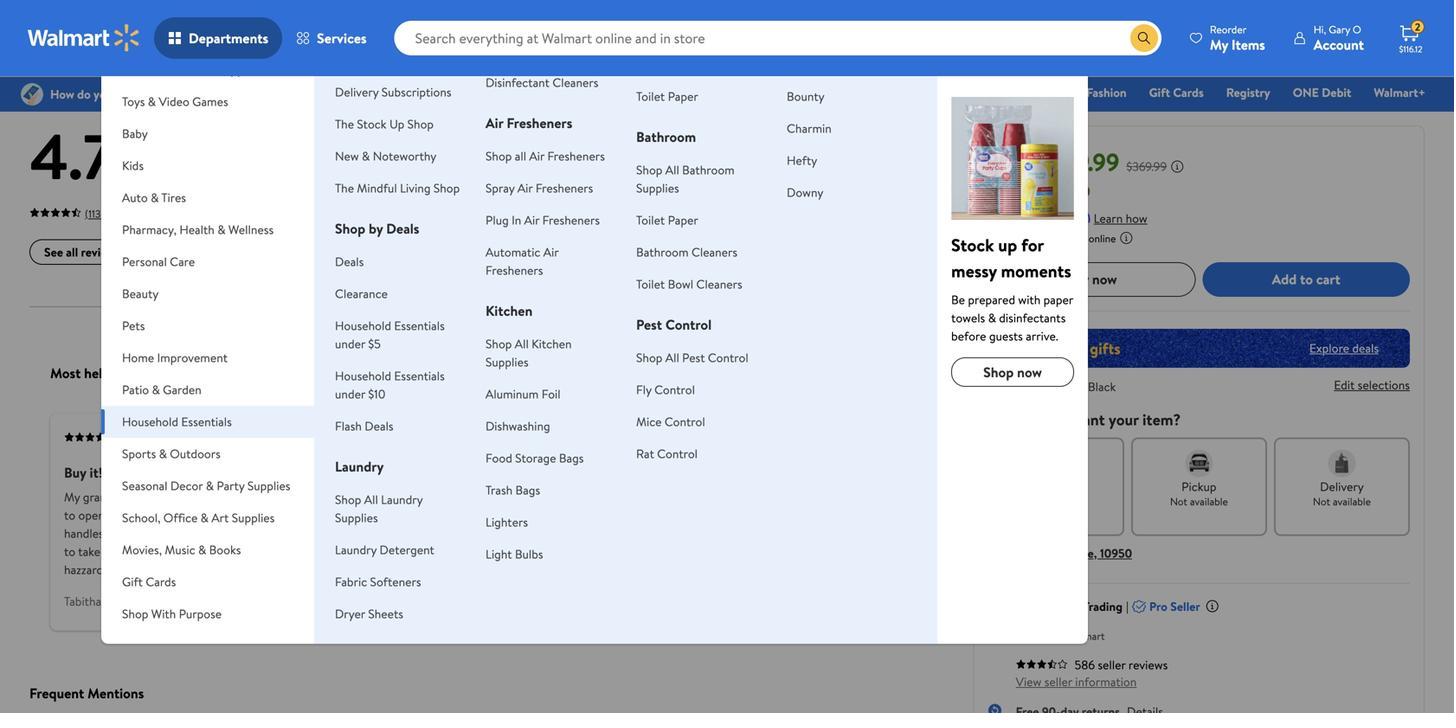 Task type: describe. For each thing, give the bounding box(es) containing it.
shop inside the shop all laundry supplies
[[335, 491, 361, 508]]

the for the stock up shop
[[335, 116, 354, 132]]

1 verified purchase from the left
[[123, 430, 202, 445]]

movies, music & books
[[122, 541, 241, 558]]

gary
[[1329, 22, 1350, 37]]

fly control link
[[636, 381, 695, 398]]

to inside add to cart button
[[1300, 270, 1313, 289]]

gift for gift finder link on the top of page
[[695, 84, 716, 101]]

air fresheners
[[486, 113, 572, 132]]

available for pickup
[[1190, 494, 1228, 509]]

shop all kitchen supplies
[[486, 335, 572, 370]]

ratings
[[214, 64, 277, 93]]

fresheners down 'shop all air fresheners'
[[536, 180, 593, 196]]

0 vertical spatial it
[[326, 489, 333, 506]]

2 toilet paper link from the top
[[636, 212, 698, 228]]

purchased
[[1040, 231, 1086, 246]]

moments
[[1001, 259, 1071, 283]]

1 3+ from the left
[[267, 10, 279, 25]]

light bulbs link
[[486, 546, 543, 563]]

to left take
[[64, 543, 75, 560]]

mindful
[[357, 180, 397, 196]]

legal information image
[[1119, 231, 1133, 245]]

bounty link
[[787, 88, 825, 105]]

rat control link
[[636, 445, 698, 462]]

one debit link
[[1285, 83, 1359, 102]]

2 paper from the top
[[668, 212, 698, 228]]

be
[[951, 291, 965, 308]]

food
[[486, 450, 512, 467]]

now for shop now
[[1017, 363, 1042, 382]]

5 stars
[[496, 125, 531, 142]]

up
[[389, 116, 404, 132]]

0 vertical spatial grandson
[[83, 489, 131, 506]]

food storage bags link
[[486, 450, 584, 467]]

seasonal decor & party supplies button
[[101, 470, 314, 502]]

air right in
[[524, 212, 539, 228]]

not for delivery
[[1313, 494, 1330, 509]]

deals right flash
[[365, 418, 393, 434]]

47
[[927, 202, 940, 219]]

2 verified purchase from the left
[[630, 430, 709, 445]]

air up 4
[[486, 113, 503, 132]]

progress bar for 4 stars
[[552, 152, 920, 155]]

& inside stock up for messy moments be prepared with paper towels & disinfectants before guests arrive.
[[988, 309, 996, 326]]

gift for gift cards dropdown button
[[122, 573, 143, 590]]

hi,
[[1314, 22, 1326, 37]]

paper
[[1043, 291, 1073, 308]]

up to sixty percent off deals. shop now. image
[[988, 329, 1410, 368]]

3 toilet from the top
[[636, 276, 665, 293]]

supplies for bathroom
[[636, 180, 679, 196]]

reviews)
[[109, 206, 146, 221]]

2 stars
[[496, 183, 530, 200]]

1 verified from the left
[[123, 430, 159, 445]]

he
[[241, 543, 254, 560]]

0 vertical spatial and
[[288, 507, 307, 524]]

1 toilet from the top
[[636, 88, 665, 105]]

up
[[998, 233, 1017, 257]]

1 purchase from the left
[[161, 430, 202, 445]]

0 horizontal spatial in
[[276, 507, 285, 524]]

stars for 5 stars
[[506, 125, 531, 142]]

buy now button
[[988, 262, 1196, 297]]

my inside reorder my items
[[1210, 35, 1228, 54]]

spray
[[486, 180, 515, 196]]

deals up air fresheners
[[513, 84, 542, 101]]

fulfilled by walmart
[[1016, 629, 1105, 643]]

fabric
[[335, 573, 367, 590]]

bulbs
[[515, 546, 543, 563]]

0 vertical spatial kitchen
[[486, 301, 533, 320]]

0 horizontal spatial it!!!!
[[90, 463, 115, 482]]

monroe, 10950
[[1053, 545, 1132, 561]]

lol
[[137, 561, 153, 578]]

door.
[[128, 507, 154, 524]]

air up the spray air fresheners link at top left
[[529, 148, 544, 164]]

household essentials under $10 link
[[335, 367, 445, 402]]

fly control
[[636, 381, 695, 398]]

control for mice control
[[665, 413, 705, 430]]

1 vertical spatial get
[[288, 543, 306, 560]]

wellness
[[228, 221, 274, 238]]

clearance
[[335, 285, 388, 302]]

of down we
[[366, 543, 378, 560]]

of inside 4.7 out of 5
[[153, 157, 173, 186]]

cards for gift cards dropdown button
[[146, 573, 176, 590]]

improvement
[[157, 349, 228, 366]]

storage
[[515, 450, 556, 467]]

hi, gary o account
[[1314, 22, 1364, 54]]

with inside stock up for messy moments be prepared with paper towels & disinfectants before guests arrive.
[[1018, 291, 1041, 308]]

0 vertical spatial with
[[1030, 210, 1052, 227]]

21 inside "button"
[[1079, 494, 1088, 509]]

with
[[151, 605, 176, 622]]

toilet paper for 2nd toilet paper link from the top
[[636, 212, 698, 228]]

departments
[[189, 29, 268, 48]]

3.4249 stars out of 5, based on 586 seller reviews element
[[1016, 659, 1068, 669]]

household for $5
[[335, 317, 391, 334]]

1 vertical spatial in
[[309, 543, 318, 560]]

1 horizontal spatial it!!!!
[[164, 489, 185, 506]]

cleaners for bathroom cleaners
[[691, 244, 738, 261]]

review for most helpful negative review
[[692, 364, 731, 383]]

beauty
[[122, 285, 159, 302]]

pets
[[122, 317, 145, 334]]

actual color :
[[988, 378, 1058, 395]]

all for see
[[66, 244, 78, 260]]

helpful for negative
[[591, 364, 633, 383]]

fashion link
[[1079, 83, 1134, 102]]

with inside buy it!!!! my grandson loves it!!!! the only thing wrong with it is the handles to open the door. my grandson can't get in and out of it. they handles are hard to see and they are insane awkward place. we had to take one of the windows off so he could get in it duke's of hazzard style! lol other than that it runs great and look!!!!!
[[300, 489, 323, 506]]

gift cards for gift cards dropdown button
[[122, 573, 176, 590]]

new & noteworthy
[[335, 148, 436, 164]]

price
[[988, 231, 1011, 246]]

buy for buy now
[[1067, 270, 1089, 289]]

subscriptions
[[381, 84, 451, 100]]

intent image for pickup image
[[1185, 449, 1213, 477]]

1 day from the left
[[281, 10, 297, 25]]

fabric softeners
[[335, 573, 421, 590]]

1 horizontal spatial the
[[140, 543, 157, 560]]

pest control
[[636, 315, 712, 334]]

shop inside shop all bathroom supplies
[[636, 161, 662, 178]]

you
[[1044, 409, 1068, 430]]

edit
[[1334, 376, 1355, 393]]

gift for gift cards link
[[1149, 84, 1170, 101]]

home, furniture & appliances
[[122, 61, 279, 78]]

not for pickup
[[1170, 494, 1187, 509]]

control for pest control
[[665, 315, 712, 334]]

supplies for laundry
[[335, 509, 378, 526]]

lighters
[[486, 514, 528, 531]]

walmart+ link
[[1366, 83, 1433, 102]]

all for bathroom
[[665, 161, 679, 178]]

laundry detergent
[[335, 541, 434, 558]]

stars for 3 stars
[[506, 164, 530, 181]]

1
[[496, 202, 500, 219]]

2 verified from the left
[[630, 430, 665, 445]]

hefty link
[[787, 152, 817, 169]]

home for home
[[1032, 84, 1064, 101]]

one
[[1293, 84, 1319, 101]]

learn more about strikethrough prices image
[[1170, 159, 1184, 173]]

essentials for household essentials
[[181, 413, 232, 430]]

Walmart Site-Wide search field
[[394, 21, 1161, 55]]

3
[[496, 164, 503, 181]]

furniture
[[160, 61, 209, 78]]

0 horizontal spatial 21
[[928, 183, 939, 200]]

kids button
[[101, 150, 314, 182]]

cards for gift cards link
[[1173, 84, 1204, 101]]

thing
[[234, 489, 261, 506]]

beauty button
[[101, 278, 314, 310]]

3 progress bar from the top
[[552, 171, 920, 174]]

they
[[209, 525, 232, 542]]

household for $10
[[335, 367, 391, 384]]

prepared
[[968, 291, 1015, 308]]

stock inside stock up for messy moments be prepared with paper towels & disinfectants before guests arrive.
[[951, 233, 994, 257]]

$10
[[368, 386, 385, 402]]

supplies inside dropdown button
[[232, 509, 275, 526]]

(1136 reviews) link
[[29, 203, 146, 222]]

now
[[988, 145, 1036, 179]]

dryer sheets link
[[335, 605, 403, 622]]

fashion
[[1086, 84, 1127, 101]]

essentials right 'grocery'
[[621, 84, 672, 101]]

see
[[44, 244, 63, 260]]

of left it.
[[331, 507, 342, 524]]

most for most helpful negative review
[[557, 364, 587, 383]]

aluminum foil
[[486, 386, 561, 402]]

services button
[[282, 17, 380, 59]]

2 3+ day shipping from the left
[[498, 10, 567, 25]]

mice control
[[636, 413, 705, 430]]

2 vertical spatial it
[[237, 561, 245, 578]]

review for most helpful positive review
[[180, 364, 220, 383]]

arrives dec 21
[[1024, 494, 1088, 509]]

10950
[[1100, 545, 1132, 561]]

2 vertical spatial and
[[304, 561, 323, 578]]

dryer
[[335, 605, 365, 622]]

to left see
[[152, 525, 163, 542]]

1 horizontal spatial bags
[[559, 450, 584, 467]]

the inside buy it!!!! my grandson loves it!!!! the only thing wrong with it is the handles to open the door. my grandson can't get in and out of it. they handles are hard to see and they are insane awkward place. we had to take one of the windows off so he could get in it duke's of hazzard style! lol other than that it runs great and look!!!!!
[[188, 489, 207, 506]]

pickup not available
[[1170, 478, 1228, 509]]

reorder my items
[[1210, 22, 1265, 54]]

control for fly control
[[654, 381, 695, 398]]

0 vertical spatial the
[[346, 489, 364, 506]]

spray air fresheners
[[486, 180, 593, 196]]

4.7
[[29, 113, 115, 199]]

kitchen inside shop all kitchen supplies
[[532, 335, 572, 352]]

well
[[680, 463, 703, 482]]

2 product group from the left
[[725, 0, 932, 35]]

when
[[1014, 231, 1038, 246]]

now $189.99
[[988, 145, 1119, 179]]

1 vertical spatial the
[[107, 507, 125, 524]]

1 toilet paper link from the top
[[636, 88, 698, 105]]

2 vertical spatial my
[[157, 507, 173, 524]]

registry
[[1226, 84, 1270, 101]]

grocery & essentials link
[[557, 83, 680, 102]]

0 horizontal spatial stock
[[357, 116, 387, 132]]

laundry for laundry detergent
[[335, 541, 377, 558]]

pets button
[[101, 310, 314, 342]]



Task type: locate. For each thing, give the bounding box(es) containing it.
food storage bags
[[486, 450, 584, 467]]

the right is on the bottom of the page
[[346, 489, 364, 506]]

pro seller
[[1149, 598, 1200, 615]]

movies,
[[122, 541, 162, 558]]

1 not from the left
[[1170, 494, 1187, 509]]

of right one
[[126, 543, 137, 560]]

0 horizontal spatial home
[[122, 349, 154, 366]]

seller
[[1170, 598, 1200, 615]]

for
[[1021, 233, 1044, 257]]

plug in air fresheners link
[[486, 212, 600, 228]]

1 horizontal spatial by
[[1054, 629, 1065, 643]]

toilet paper link left finder at the top of the page
[[636, 88, 698, 105]]

2 vertical spatial cleaners
[[696, 276, 742, 293]]

kitchen up shop all kitchen supplies
[[486, 301, 533, 320]]

1 horizontal spatial stock
[[951, 233, 994, 257]]

edit selections
[[1334, 376, 1410, 393]]

1 vertical spatial and
[[187, 525, 206, 542]]

2 progress bar from the top
[[552, 152, 920, 155]]

1 horizontal spatial handles
[[367, 489, 406, 506]]

all inside the shop all laundry supplies
[[364, 491, 378, 508]]

most up foil
[[557, 364, 587, 383]]

household up $10
[[335, 367, 391, 384]]

1 horizontal spatial helpful
[[591, 364, 633, 383]]

1 horizontal spatial grandson
[[176, 507, 225, 524]]

essentials inside household essentials under $5
[[394, 317, 445, 334]]

0 vertical spatial now
[[1092, 270, 1117, 289]]

flash deals link
[[335, 418, 393, 434]]

not down "intent image for pickup"
[[1170, 494, 1187, 509]]

0 horizontal spatial out
[[118, 157, 148, 186]]

cards inside dropdown button
[[146, 573, 176, 590]]

view seller information
[[1016, 673, 1137, 690]]

the stock up shop
[[335, 116, 434, 132]]

laundry inside the shop all laundry supplies
[[381, 491, 423, 508]]

0 horizontal spatial seller
[[1044, 673, 1072, 690]]

air inside the automatic air fresheners
[[543, 244, 559, 261]]

see all reviews link
[[29, 239, 135, 265]]

affirm image
[[1056, 209, 1090, 223]]

1 product group from the left
[[33, 0, 239, 35]]

supplies inside shop all kitchen supplies
[[486, 354, 529, 370]]

2 not from the left
[[1313, 494, 1330, 509]]

1 paper from the top
[[668, 88, 698, 105]]

deals link up air fresheners
[[505, 83, 550, 102]]

handles up 'they'
[[367, 489, 406, 506]]

verified purchase up rat control at the left bottom of the page
[[630, 430, 709, 445]]

fun truck but not well built
[[571, 463, 734, 482]]

helpful left positive
[[84, 364, 126, 383]]

0 vertical spatial paper
[[668, 88, 698, 105]]

2 under from the top
[[335, 386, 365, 402]]

my left items
[[1210, 35, 1228, 54]]

under for household essentials under $10
[[335, 386, 365, 402]]

0 vertical spatial it!!!!
[[90, 463, 115, 482]]

christmas
[[776, 84, 829, 101]]

delivery up the stock up shop
[[335, 84, 379, 100]]

in
[[276, 507, 285, 524], [309, 543, 318, 560]]

paper left finder at the top of the page
[[668, 88, 698, 105]]

0 vertical spatial in
[[276, 507, 285, 524]]

0 horizontal spatial gift cards
[[122, 573, 176, 590]]

fresheners inside the automatic air fresheners
[[486, 262, 543, 279]]

delivery for subscriptions
[[335, 84, 379, 100]]

buy for buy it!!!! my grandson loves it!!!! the only thing wrong with it is the handles to open the door. my grandson can't get in and out of it. they handles are hard to see and they are insane awkward place. we had to take one of the windows off so he could get in it duke's of hazzard style! lol other than that it runs great and look!!!!!
[[64, 463, 86, 482]]

1 vertical spatial toilet paper
[[636, 212, 698, 228]]

that
[[213, 561, 235, 578]]

registry link
[[1218, 83, 1278, 102]]

home left "fashion"
[[1032, 84, 1064, 101]]

out up auto in the top left of the page
[[118, 157, 148, 186]]

1 horizontal spatial product group
[[725, 0, 932, 35]]

household essentials button
[[101, 406, 314, 438]]

1 horizontal spatial 5
[[496, 125, 503, 142]]

1 vertical spatial the
[[335, 180, 354, 196]]

grandson up "they"
[[176, 507, 225, 524]]

shop inside shop all kitchen supplies
[[486, 335, 512, 352]]

1 horizontal spatial reviews
[[123, 64, 190, 93]]

0 horizontal spatial purchase
[[161, 430, 202, 445]]

gift cards for gift cards link
[[1149, 84, 1204, 101]]

helpful for positive
[[84, 364, 126, 383]]

$18/mo
[[988, 210, 1027, 227]]

and up awkward
[[288, 507, 307, 524]]

1 vertical spatial cleaners
[[691, 244, 738, 261]]

the mindful living shop link
[[335, 180, 460, 196]]

lighters link
[[486, 514, 528, 531]]

3+
[[267, 10, 279, 25], [498, 10, 510, 25]]

2 day from the left
[[512, 10, 528, 25]]

essentials down patio & garden dropdown button
[[181, 413, 232, 430]]

by for fulfilled
[[1054, 629, 1065, 643]]

1 vertical spatial pest
[[682, 349, 705, 366]]

1 horizontal spatial out
[[310, 507, 328, 524]]

1 vertical spatial now
[[1017, 363, 1042, 382]]

under inside household essentials under $10
[[335, 386, 365, 402]]

0 horizontal spatial 2
[[496, 183, 503, 200]]

to left the open
[[64, 507, 75, 524]]

available for delivery
[[1333, 494, 1371, 509]]

supplies inside dropdown button
[[247, 477, 290, 494]]

essentials inside household essentials under $10
[[394, 367, 445, 384]]

0 vertical spatial all
[[515, 148, 526, 164]]

0 horizontal spatial cards
[[146, 573, 176, 590]]

2 most from the left
[[557, 364, 587, 383]]

all right 4
[[515, 148, 526, 164]]

under inside household essentials under $5
[[335, 335, 365, 352]]

$18/mo with
[[988, 210, 1052, 227]]

household inside household essentials under $10
[[335, 367, 391, 384]]

bathroom
[[636, 127, 696, 146], [682, 161, 735, 178], [636, 244, 689, 261]]

account
[[1314, 35, 1364, 54]]

0 vertical spatial bags
[[559, 450, 584, 467]]

0 horizontal spatial 3+ day shipping
[[267, 10, 337, 25]]

shipping up services
[[299, 10, 337, 25]]

you save $180.00
[[992, 182, 1090, 201]]

1 available from the left
[[1190, 494, 1228, 509]]

negative
[[636, 364, 688, 383]]

kitchen up foil
[[532, 335, 572, 352]]

reviews for see all reviews
[[81, 244, 120, 260]]

out inside buy it!!!! my grandson loves it!!!! the only thing wrong with it is the handles to open the door. my grandson can't get in and out of it. they handles are hard to see and they are insane awkward place. we had to take one of the windows off so he could get in it duke's of hazzard style! lol other than that it runs great and look!!!!!
[[310, 507, 328, 524]]

0 horizontal spatial 5
[[178, 113, 212, 199]]

toilet paper for 1st toilet paper link from the top of the page
[[636, 88, 698, 105]]

3+ up departments
[[267, 10, 279, 25]]

deals link for grocery & essentials
[[505, 83, 550, 102]]

essentials for household essentials under $10
[[394, 367, 445, 384]]

trash bags
[[486, 482, 540, 499]]

in down wrong
[[276, 507, 285, 524]]

hazzard
[[64, 561, 103, 578]]

toy
[[962, 84, 980, 101]]

control down pest control on the left
[[708, 349, 748, 366]]

0 vertical spatial cleaners
[[552, 74, 598, 91]]

1 vertical spatial 21
[[1079, 494, 1088, 509]]

1 horizontal spatial get
[[288, 543, 306, 560]]

delivery
[[335, 84, 379, 100], [1320, 478, 1364, 495]]

of up auto & tires
[[153, 157, 173, 186]]

gift left finder at the top of the page
[[695, 84, 716, 101]]

0 horizontal spatial most
[[50, 364, 81, 383]]

stars for 2 stars
[[506, 183, 530, 200]]

handles up take
[[64, 525, 104, 542]]

selections
[[1358, 376, 1410, 393]]

mice control link
[[636, 413, 705, 430]]

laundry up the had
[[381, 491, 423, 508]]

laundry up look!!!!!
[[335, 541, 377, 558]]

reviews
[[123, 64, 190, 93], [81, 244, 120, 260], [1129, 656, 1168, 673]]

gift cards down "search icon"
[[1149, 84, 1204, 101]]

essentials down household essentials under $5
[[394, 367, 445, 384]]

had
[[390, 525, 409, 542]]

1 vertical spatial handles
[[64, 525, 104, 542]]

cards
[[1173, 84, 1204, 101], [146, 573, 176, 590]]

laundry for laundry
[[335, 457, 384, 476]]

with up price when purchased online
[[1030, 210, 1052, 227]]

0 vertical spatial delivery
[[335, 84, 379, 100]]

shop now
[[983, 363, 1042, 382]]

downy
[[787, 184, 823, 201]]

1 are from the left
[[107, 525, 123, 542]]

1 horizontal spatial pest
[[682, 349, 705, 366]]

essentials inside dropdown button
[[181, 413, 232, 430]]

in down awkward
[[309, 543, 318, 560]]

0 horizontal spatial by
[[369, 219, 383, 238]]

deals up the clearance
[[335, 253, 364, 270]]

all inside shop all bathroom supplies
[[665, 161, 679, 178]]

stars down 3 stars on the top of the page
[[506, 183, 530, 200]]

my up see
[[157, 507, 173, 524]]

0 vertical spatial cards
[[1173, 84, 1204, 101]]

out inside 4.7 out of 5
[[118, 157, 148, 186]]

gift right fashion link
[[1149, 84, 1170, 101]]

not inside delivery not available
[[1313, 494, 1330, 509]]

fresheners up the spray air fresheners link at top left
[[547, 148, 605, 164]]

0 horizontal spatial all
[[66, 244, 78, 260]]

Search search field
[[394, 21, 1161, 55]]

verified up sports
[[123, 430, 159, 445]]

fresheners down the spray air fresheners link at top left
[[542, 212, 600, 228]]

gift cards inside dropdown button
[[122, 573, 176, 590]]

the for the mindful living shop
[[335, 180, 354, 196]]

laundry up is on the bottom of the page
[[335, 457, 384, 476]]

1 horizontal spatial verified purchase
[[630, 430, 709, 445]]

add to cart button
[[1202, 262, 1410, 297]]

cleaners for disinfectant cleaners
[[552, 74, 598, 91]]

by for shop
[[369, 219, 383, 238]]

sports & outdoors button
[[101, 438, 314, 470]]

item?
[[1142, 409, 1181, 430]]

household up sports
[[122, 413, 178, 430]]

0 vertical spatial under
[[335, 335, 365, 352]]

3+ up disinfectant
[[498, 10, 510, 25]]

1 progress bar from the top
[[552, 132, 920, 136]]

1 horizontal spatial gift
[[695, 84, 716, 101]]

deals link up the clearance
[[335, 253, 364, 270]]

toilet right 'grocery'
[[636, 88, 665, 105]]

see all reviews
[[44, 244, 120, 260]]

progress bar for 5 stars
[[552, 132, 920, 136]]

out up awkward
[[310, 507, 328, 524]]

household essentials image
[[951, 97, 1074, 220]]

auto & tires button
[[101, 182, 314, 214]]

fabric softeners link
[[335, 573, 421, 590]]

all for pest control
[[665, 349, 679, 366]]

household inside household essentials under $5
[[335, 317, 391, 334]]

laundry
[[335, 457, 384, 476], [381, 491, 423, 508], [335, 541, 377, 558]]

0 vertical spatial get
[[255, 507, 273, 524]]

toys & video games
[[122, 93, 228, 110]]

available inside delivery not available
[[1333, 494, 1371, 509]]

flash
[[335, 418, 362, 434]]

all up aluminum foil 'link'
[[515, 335, 529, 352]]

garden
[[163, 381, 201, 398]]

1 vertical spatial grandson
[[176, 507, 225, 524]]

cart
[[1316, 270, 1340, 289]]

1 horizontal spatial 3+
[[498, 10, 510, 25]]

1 horizontal spatial all
[[515, 148, 526, 164]]

1 horizontal spatial verified
[[630, 430, 665, 445]]

0 horizontal spatial now
[[1017, 363, 1042, 382]]

product group up home,
[[33, 0, 239, 35]]

2 shipping from the left
[[530, 10, 567, 25]]

1 vertical spatial toilet
[[636, 212, 665, 228]]

look!!!!!
[[326, 561, 366, 578]]

intent image for delivery image
[[1328, 449, 1356, 477]]

pest down pest control on the left
[[682, 349, 705, 366]]

2 available from the left
[[1333, 494, 1371, 509]]

2 3+ from the left
[[498, 10, 510, 25]]

the down new
[[335, 180, 354, 196]]

delivery inside delivery not available
[[1320, 478, 1364, 495]]

arrive.
[[1026, 328, 1058, 344]]

bathroom down gift finder link on the top of page
[[682, 161, 735, 178]]

0 vertical spatial my
[[1210, 35, 1228, 54]]

seller for view
[[1044, 673, 1072, 690]]

most left "patio"
[[50, 364, 81, 383]]

1 vertical spatial my
[[64, 489, 80, 506]]

product group
[[33, 0, 239, 35], [725, 0, 932, 35]]

delivery not available
[[1313, 478, 1371, 509]]

with
[[1030, 210, 1052, 227], [1018, 291, 1041, 308], [300, 489, 323, 506]]

1 vertical spatial out
[[310, 507, 328, 524]]

air down plug in air fresheners 'link'
[[543, 244, 559, 261]]

all for shop
[[515, 148, 526, 164]]

0 horizontal spatial shipping
[[299, 10, 337, 25]]

bounty
[[787, 88, 825, 105]]

0 horizontal spatial verified purchase
[[123, 430, 202, 445]]

towels
[[951, 309, 985, 326]]

search icon image
[[1137, 31, 1151, 45]]

seller right 586
[[1098, 656, 1126, 673]]

1 3+ day shipping from the left
[[267, 10, 337, 25]]

cards left registry 'link'
[[1173, 84, 1204, 101]]

bathroom up shop all bathroom supplies
[[636, 127, 696, 146]]

great
[[273, 561, 301, 578]]

0 vertical spatial 2
[[1415, 20, 1420, 34]]

not down intent image for delivery
[[1313, 494, 1330, 509]]

1 horizontal spatial cards
[[1173, 84, 1204, 101]]

health
[[179, 221, 215, 238]]

day
[[281, 10, 297, 25], [512, 10, 528, 25]]

4 stars
[[496, 145, 531, 161]]

0 horizontal spatial helpful
[[84, 364, 126, 383]]

now for buy now
[[1092, 270, 1117, 289]]

0 vertical spatial buy
[[1067, 270, 1089, 289]]

1 horizontal spatial in
[[309, 543, 318, 560]]

1 horizontal spatial gift cards
[[1149, 84, 1204, 101]]

0 vertical spatial gift cards
[[1149, 84, 1204, 101]]

2 horizontal spatial gift
[[1149, 84, 1170, 101]]

1 vertical spatial stock
[[951, 233, 994, 257]]

so
[[226, 543, 238, 560]]

essentials for household essentials under $5
[[394, 317, 445, 334]]

purchase
[[161, 430, 202, 445], [668, 430, 709, 445]]

essentials up household essentials under $10 link in the bottom left of the page
[[394, 317, 445, 334]]

cards up with
[[146, 573, 176, 590]]

gift inside dropdown button
[[122, 573, 143, 590]]

personal
[[122, 253, 167, 270]]

2 vertical spatial with
[[300, 489, 323, 506]]

learn how
[[1094, 210, 1147, 227]]

2 for 2
[[1415, 20, 1420, 34]]

under for household essentials under $5
[[335, 335, 365, 352]]

4 progress bar from the top
[[552, 190, 920, 193]]

stock left "up"
[[357, 116, 387, 132]]

the up lol at the left bottom of the page
[[140, 543, 157, 560]]

1 horizontal spatial available
[[1333, 494, 1371, 509]]

reviews for 586 seller reviews
[[1129, 656, 1168, 673]]

2 vertical spatial household
[[122, 413, 178, 430]]

music
[[165, 541, 195, 558]]

2 helpful from the left
[[591, 364, 633, 383]]

buy inside buy it!!!! my grandson loves it!!!! the only thing wrong with it is the handles to open the door. my grandson can't get in and out of it. they handles are hard to see and they are insane awkward place. we had to take one of the windows off so he could get in it duke's of hazzard style! lol other than that it runs great and look!!!!!
[[64, 463, 86, 482]]

and right see
[[187, 525, 206, 542]]

2 for 2 stars
[[496, 183, 503, 200]]

most for most helpful positive review
[[50, 364, 81, 383]]

1 vertical spatial it!!!!
[[164, 489, 185, 506]]

household inside dropdown button
[[122, 413, 178, 430]]

0 vertical spatial reviews
[[123, 64, 190, 93]]

my up the open
[[64, 489, 80, 506]]

verified up rat
[[630, 430, 665, 445]]

not inside pickup not available
[[1170, 494, 1187, 509]]

1 horizontal spatial delivery
[[1320, 478, 1364, 495]]

1 vertical spatial bags
[[515, 482, 540, 499]]

all inside shop all kitchen supplies
[[515, 335, 529, 352]]

1 shipping from the left
[[299, 10, 337, 25]]

2 toilet from the top
[[636, 212, 665, 228]]

shop inside dropdown button
[[122, 605, 148, 622]]

1 vertical spatial it
[[321, 543, 328, 560]]

under left $10
[[335, 386, 365, 402]]

all for kitchen
[[515, 335, 529, 352]]

control for rat control
[[657, 445, 698, 462]]

purchase up sports & outdoors
[[161, 430, 202, 445]]

supplies inside the shop all laundry supplies
[[335, 509, 378, 526]]

are
[[107, 525, 123, 542], [235, 525, 251, 542]]

1 under from the top
[[335, 335, 365, 352]]

0 vertical spatial the
[[335, 116, 354, 132]]

fresheners up 'shop all air fresheners'
[[507, 113, 572, 132]]

deals link for clearance
[[335, 253, 364, 270]]

walmart image
[[28, 24, 140, 52]]

hefty
[[787, 152, 817, 169]]

1 horizontal spatial home
[[1032, 84, 1064, 101]]

verified purchase up sports & outdoors
[[123, 430, 202, 445]]

0 horizontal spatial deals link
[[335, 253, 364, 270]]

2 horizontal spatial the
[[346, 489, 364, 506]]

0 horizontal spatial pest
[[636, 315, 662, 334]]

supplies for kitchen
[[486, 354, 529, 370]]

2 vertical spatial the
[[188, 489, 207, 506]]

and right great
[[304, 561, 323, 578]]

$189.99
[[1042, 145, 1119, 179]]

personal care
[[122, 253, 195, 270]]

0 horizontal spatial get
[[255, 507, 273, 524]]

stars for 4 stars
[[507, 145, 531, 161]]

toilet paper up 'bathroom cleaners'
[[636, 212, 698, 228]]

1 horizontal spatial day
[[512, 10, 528, 25]]

all up the bathroom cleaners link
[[665, 161, 679, 178]]

2 down 3
[[496, 183, 503, 200]]

fulfilled
[[1016, 629, 1052, 643]]

2 purchase from the left
[[668, 430, 709, 445]]

buy inside button
[[1067, 270, 1089, 289]]

toy shop link
[[955, 83, 1017, 102]]

home up "patio"
[[122, 349, 154, 366]]

appliances
[[222, 61, 279, 78]]

0 horizontal spatial delivery
[[335, 84, 379, 100]]

seller for 586
[[1098, 656, 1126, 673]]

bags right storage
[[559, 450, 584, 467]]

see
[[166, 525, 184, 542]]

control right mice
[[665, 413, 705, 430]]

supplies inside shop all bathroom supplies
[[636, 180, 679, 196]]

0 vertical spatial handles
[[367, 489, 406, 506]]

progress bar
[[552, 132, 920, 136], [552, 152, 920, 155], [552, 171, 920, 174], [552, 190, 920, 193]]

1 most from the left
[[50, 364, 81, 383]]

0 vertical spatial laundry
[[335, 457, 384, 476]]

2 toilet paper from the top
[[636, 212, 698, 228]]

0 horizontal spatial are
[[107, 525, 123, 542]]

available inside pickup not available
[[1190, 494, 1228, 509]]

household up "$5"
[[335, 317, 391, 334]]

the up new
[[335, 116, 354, 132]]

get up insane
[[255, 507, 273, 524]]

fresheners down automatic
[[486, 262, 543, 279]]

it!!!! up the open
[[90, 463, 115, 482]]

0 horizontal spatial product group
[[33, 0, 239, 35]]

gift cards down movies,
[[122, 573, 176, 590]]

deals
[[513, 84, 542, 101], [386, 219, 419, 238], [335, 253, 364, 270], [365, 418, 393, 434]]

2 horizontal spatial reviews
[[1129, 656, 1168, 673]]

delivery down intent image for delivery
[[1320, 478, 1364, 495]]

one
[[103, 543, 123, 560]]

all for laundry
[[364, 491, 378, 508]]

$5
[[368, 335, 381, 352]]

home for home improvement
[[122, 349, 154, 366]]

seller down 3.4249 stars out of 5, based on 586 seller reviews element
[[1044, 673, 1072, 690]]

services
[[317, 29, 367, 48]]

style!
[[106, 561, 134, 578]]

by down mindful
[[369, 219, 383, 238]]

with left is on the bottom of the page
[[300, 489, 323, 506]]

to left cart
[[1300, 270, 1313, 289]]

bathroom for bathroom
[[636, 127, 696, 146]]

2 are from the left
[[235, 525, 251, 542]]

under
[[335, 335, 365, 352], [335, 386, 365, 402]]

positive
[[130, 364, 177, 383]]

deals down the mindful living shop link
[[386, 219, 419, 238]]

bathroom for bathroom cleaners
[[636, 244, 689, 261]]

bathroom cleaners link
[[636, 244, 738, 261]]

0 horizontal spatial my
[[64, 489, 80, 506]]

0 horizontal spatial handles
[[64, 525, 104, 542]]

:
[[1054, 378, 1058, 395]]

progress bar for 2 stars
[[552, 190, 920, 193]]

0 horizontal spatial buy
[[64, 463, 86, 482]]

1 vertical spatial buy
[[64, 463, 86, 482]]

1 toilet paper from the top
[[636, 88, 698, 105]]

grocery & essentials
[[565, 84, 672, 101]]

home link
[[1024, 83, 1072, 102]]

it right that at the bottom left
[[237, 561, 245, 578]]

21 down 39
[[928, 183, 939, 200]]

toys & video games button
[[101, 86, 314, 118]]

0 horizontal spatial grandson
[[83, 489, 131, 506]]

dishwashing
[[486, 418, 550, 434]]

home inside home improvement dropdown button
[[122, 349, 154, 366]]

bathroom inside shop all bathroom supplies
[[682, 161, 735, 178]]

automatic
[[486, 244, 540, 261]]

air right spray
[[517, 180, 533, 196]]

1 helpful from the left
[[84, 364, 126, 383]]

now inside button
[[1092, 270, 1117, 289]]

delivery for not
[[1320, 478, 1364, 495]]

1 horizontal spatial not
[[1313, 494, 1330, 509]]

dryer sheets
[[335, 605, 403, 622]]

now
[[1092, 270, 1117, 289], [1017, 363, 1042, 382]]

3+ day shipping up disinfectant cleaners link
[[498, 10, 567, 25]]



Task type: vqa. For each thing, say whether or not it's contained in the screenshot.
style!
yes



